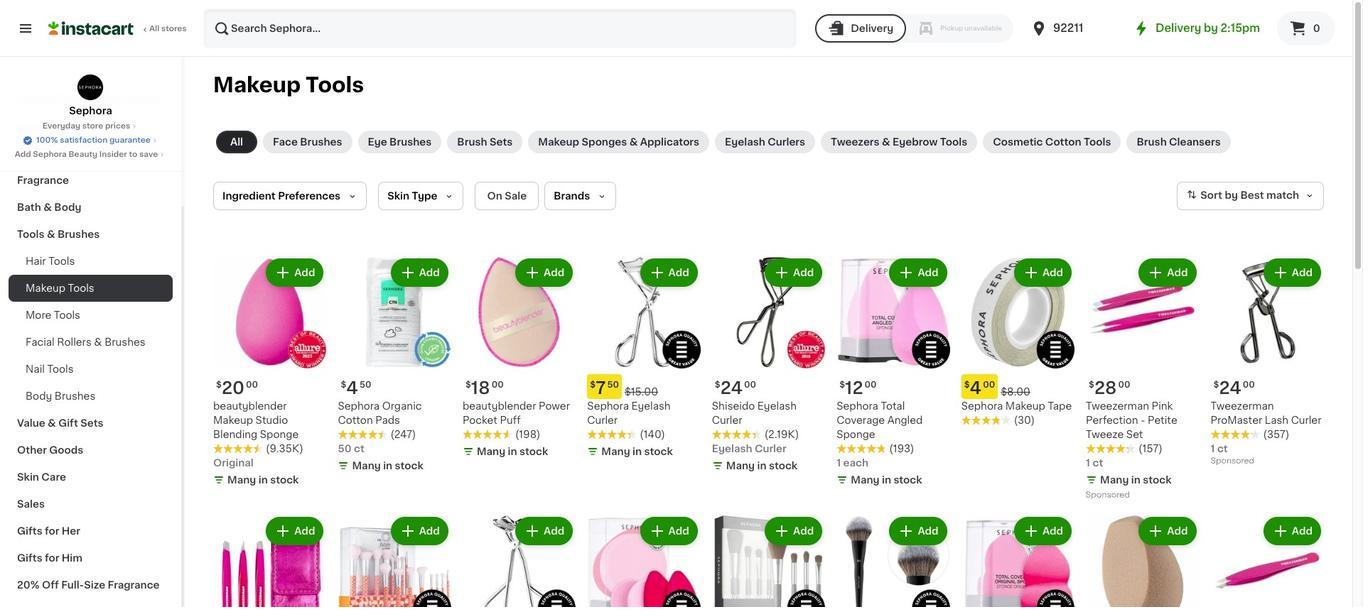 Task type: describe. For each thing, give the bounding box(es) containing it.
on
[[487, 191, 502, 201]]

00 for pink
[[1118, 381, 1130, 390]]

00 for makeup
[[246, 381, 258, 390]]

delivery by 2:15pm link
[[1133, 20, 1260, 37]]

curler inside shiseido eyelash curler
[[712, 416, 742, 426]]

$ for shiseido eyelash curler
[[715, 381, 721, 390]]

eye brushes link
[[358, 131, 442, 154]]

in down (140)
[[633, 447, 642, 457]]

all for all stores
[[149, 25, 159, 33]]

sponsored badge image for 28
[[1086, 492, 1129, 500]]

original
[[213, 459, 254, 469]]

1 horizontal spatial makeup tools
[[213, 75, 364, 95]]

everyday store prices
[[42, 122, 130, 130]]

gift
[[58, 419, 78, 429]]

coverage
[[837, 416, 885, 426]]

2:15pm
[[1221, 23, 1260, 33]]

$ 24 00 for shiseido
[[715, 381, 756, 397]]

0 horizontal spatial makeup tools
[[26, 284, 94, 294]]

many in stock for 28
[[1100, 476, 1172, 486]]

brushes for face brushes
[[300, 137, 342, 147]]

eyelash inside shiseido eyelash curler
[[758, 402, 797, 412]]

0 vertical spatial beauty
[[125, 95, 162, 104]]

eyelash inside sephora eyelash curler
[[632, 402, 671, 412]]

many in stock down (198)
[[477, 447, 548, 457]]

$ for sephora organic cotton pads
[[341, 381, 346, 390]]

holiday party ready beauty link
[[9, 86, 173, 113]]

(2.19k)
[[765, 430, 799, 440]]

each
[[843, 459, 869, 469]]

by for delivery
[[1204, 23, 1218, 33]]

(247)
[[391, 430, 416, 440]]

stock for 24
[[769, 462, 798, 472]]

ingredient preferences
[[222, 191, 341, 201]]

gifts for her
[[17, 527, 80, 537]]

all stores link
[[48, 9, 188, 48]]

hair tools link
[[9, 248, 173, 275]]

product group containing 20
[[213, 256, 327, 491]]

face brushes link
[[263, 131, 352, 154]]

brushes down 'more tools' link at the left
[[105, 338, 145, 348]]

for for her
[[45, 527, 59, 537]]

nail
[[26, 365, 45, 375]]

sales link
[[9, 491, 173, 518]]

tweezerman promaster lash curler
[[1211, 402, 1322, 426]]

& for value & gift sets
[[48, 419, 56, 429]]

tweezerman pink perfection - petite tweeze set
[[1086, 402, 1178, 440]]

service type group
[[815, 14, 1014, 43]]

1 vertical spatial sets
[[81, 419, 103, 429]]

cosmetic
[[993, 137, 1043, 147]]

sephora eyelash curler
[[587, 402, 671, 426]]

makeup inside makeup sponges & applicators link
[[538, 137, 579, 147]]

many in stock for 24
[[726, 462, 798, 472]]

fragrance inside fragrance link
[[17, 176, 69, 186]]

tools inside 'link'
[[940, 137, 968, 147]]

power
[[539, 402, 570, 412]]

bath & body
[[17, 203, 81, 213]]

0
[[1313, 23, 1320, 33]]

0 vertical spatial sets
[[490, 137, 513, 147]]

pocket
[[463, 416, 497, 426]]

ct for 28
[[1093, 459, 1103, 469]]

$15.00
[[625, 388, 658, 398]]

$ for tweezerman promaster lash curler
[[1214, 381, 1219, 390]]

stock for 20
[[270, 476, 299, 486]]

stores
[[161, 25, 187, 33]]

1 ct for 24
[[1211, 445, 1228, 455]]

20
[[222, 381, 244, 397]]

insider
[[99, 151, 127, 159]]

bath
[[17, 203, 41, 213]]

eyelash curlers link
[[715, 131, 815, 154]]

$ inside $ 4 00 $8.00 sephora makeup tape
[[964, 381, 970, 390]]

beautyblender makeup studio blending sponge
[[213, 402, 299, 440]]

sephora logo image
[[77, 74, 104, 101]]

sponsored badge image for 24
[[1211, 458, 1254, 466]]

makeup link
[[9, 113, 173, 140]]

brushes for body brushes
[[55, 392, 95, 402]]

instacart logo image
[[48, 20, 134, 37]]

holiday
[[17, 95, 57, 104]]

on sale
[[487, 191, 527, 201]]

body brushes link
[[9, 383, 173, 410]]

in down (198)
[[508, 447, 517, 457]]

shiseido eyelash curler
[[712, 402, 797, 426]]

full-
[[61, 581, 84, 591]]

curler down (2.19k)
[[755, 445, 787, 455]]

for for him
[[45, 554, 59, 564]]

100% satisfaction guarantee button
[[22, 132, 159, 146]]

0 horizontal spatial 50
[[338, 445, 352, 455]]

nail tools
[[26, 365, 74, 375]]

20% off full-size fragrance link
[[9, 572, 173, 599]]

tweezers & eyebrow tools link
[[821, 131, 978, 154]]

sort by
[[1201, 191, 1238, 201]]

makeup up all link
[[213, 75, 301, 95]]

in for 20
[[259, 476, 268, 486]]

4 for sephora makeup tape
[[970, 381, 982, 397]]

brush sets link
[[447, 131, 523, 154]]

holiday party ready beauty
[[17, 95, 162, 104]]

0 vertical spatial body
[[54, 203, 81, 213]]

delivery for delivery
[[851, 23, 894, 33]]

skin type button
[[378, 182, 464, 210]]

gifts for gifts for him
[[17, 554, 42, 564]]

4 for 4
[[346, 381, 358, 397]]

00 for total
[[865, 381, 877, 390]]

other
[[17, 446, 47, 456]]

in for 24
[[757, 462, 767, 472]]

petite
[[1148, 416, 1178, 426]]

brushes down bath & body link
[[58, 230, 100, 240]]

& right rollers
[[94, 338, 102, 348]]

eye brushes
[[368, 137, 432, 147]]

ready
[[89, 95, 122, 104]]

beautyblender power pocket puff
[[463, 402, 570, 426]]

best
[[1241, 191, 1264, 201]]

gifts for gifts for her
[[17, 527, 42, 537]]

many down the "pocket"
[[477, 447, 506, 457]]

0 horizontal spatial body
[[26, 392, 52, 402]]

$ for tweezerman pink perfection - petite tweeze set
[[1089, 381, 1095, 390]]

brands
[[554, 191, 590, 201]]

on sale button
[[475, 182, 539, 210]]

many in stock down (140)
[[602, 447, 673, 457]]

$ for beautyblender makeup studio blending sponge
[[216, 381, 222, 390]]

curler inside sephora eyelash curler
[[587, 416, 618, 426]]

(30)
[[1014, 416, 1035, 426]]

stock down (198)
[[520, 447, 548, 457]]

$ 4 00 $8.00 sephora makeup tape
[[961, 381, 1072, 412]]

store
[[82, 122, 103, 130]]

type
[[412, 191, 437, 201]]

cotton inside sephora organic cotton pads
[[338, 416, 373, 426]]

face
[[273, 137, 298, 147]]

in for 12
[[882, 476, 891, 486]]

gifts for him
[[17, 554, 83, 564]]

brush cleansers
[[1137, 137, 1221, 147]]

value & gift sets
[[17, 419, 103, 429]]

pink
[[1152, 402, 1173, 412]]

makeup sponges & applicators
[[538, 137, 700, 147]]

$ 12 00
[[840, 381, 877, 397]]

many for 24
[[726, 462, 755, 472]]

makeup inside makeup tools link
[[26, 284, 65, 294]]

skin care
[[17, 473, 66, 483]]

sponge for 12
[[837, 430, 875, 440]]

nail tools link
[[9, 356, 173, 383]]

facial
[[26, 338, 54, 348]]

sephora for sephora total coverage angled sponge
[[837, 402, 878, 412]]

blending
[[213, 430, 257, 440]]

in for 28
[[1131, 476, 1141, 486]]

$ 18 00
[[465, 381, 504, 397]]

sort
[[1201, 191, 1223, 201]]

delivery for delivery by 2:15pm
[[1156, 23, 1202, 33]]

many in stock for 12
[[851, 476, 922, 486]]

eye
[[368, 137, 387, 147]]

angled
[[888, 416, 923, 426]]

1 ct for 28
[[1086, 459, 1103, 469]]

many for 4
[[352, 462, 381, 472]]

50 for 7
[[607, 381, 619, 390]]

00 inside $ 4 00 $8.00 sephora makeup tape
[[983, 381, 995, 390]]

stock down (140)
[[644, 447, 673, 457]]

makeup inside makeup link
[[17, 122, 58, 131]]



Task type: vqa. For each thing, say whether or not it's contained in the screenshot.
Makeup within the "$ 4 00 $8.00 Sephora Makeup Tape"
yes



Task type: locate. For each thing, give the bounding box(es) containing it.
1 $ 24 00 from the left
[[715, 381, 756, 397]]

4 $ from the left
[[840, 381, 845, 390]]

tools inside "link"
[[1084, 137, 1111, 147]]

add button
[[267, 260, 322, 286], [392, 260, 447, 286], [517, 260, 572, 286], [642, 260, 696, 286], [766, 260, 821, 286], [891, 260, 946, 286], [1016, 260, 1071, 286], [1140, 260, 1195, 286], [1265, 260, 1320, 286], [267, 519, 322, 545], [392, 519, 447, 545], [517, 519, 572, 545], [642, 519, 696, 545], [766, 519, 821, 545], [891, 519, 946, 545], [1016, 519, 1071, 545], [1140, 519, 1195, 545], [1265, 519, 1320, 545]]

makeup up (30)
[[1006, 402, 1046, 412]]

00 for eyelash
[[744, 381, 756, 390]]

organic
[[382, 402, 422, 412]]

skin inside 'link'
[[17, 473, 39, 483]]

sephora for sephora
[[69, 106, 112, 116]]

0 horizontal spatial cotton
[[338, 416, 373, 426]]

1
[[1211, 445, 1215, 455], [837, 459, 841, 469], [1086, 459, 1090, 469]]

0 horizontal spatial 24
[[721, 381, 743, 397]]

1 horizontal spatial 1 ct
[[1211, 445, 1228, 455]]

off
[[42, 581, 59, 591]]

1 vertical spatial care
[[41, 473, 66, 483]]

0 vertical spatial gifts
[[17, 527, 42, 537]]

&
[[630, 137, 638, 147], [882, 137, 890, 147], [44, 203, 52, 213], [47, 230, 55, 240], [94, 338, 102, 348], [48, 419, 56, 429]]

12
[[845, 381, 863, 397]]

delivery by 2:15pm
[[1156, 23, 1260, 33]]

50 up sephora organic cotton pads in the bottom left of the page
[[360, 381, 371, 390]]

cosmetic cotton tools
[[993, 137, 1111, 147]]

many down sephora eyelash curler
[[602, 447, 630, 457]]

sephora inside sephora eyelash curler
[[587, 402, 629, 412]]

1 ct
[[1211, 445, 1228, 455], [1086, 459, 1103, 469]]

sephora up coverage
[[837, 402, 878, 412]]

00 right 12
[[865, 381, 877, 390]]

sephora for sephora organic cotton pads
[[338, 402, 380, 412]]

0 vertical spatial skin
[[387, 191, 409, 201]]

sponsored badge image
[[1211, 458, 1254, 466], [1086, 492, 1129, 500]]

2 brush from the left
[[1137, 137, 1167, 147]]

00 inside $ 20 00
[[246, 381, 258, 390]]

1 00 from the left
[[246, 381, 258, 390]]

many in stock for 20
[[227, 476, 299, 486]]

facial rollers & brushes link
[[9, 329, 173, 356]]

brushes right eye
[[390, 137, 432, 147]]

in down eyelash curler
[[757, 462, 767, 472]]

1 vertical spatial by
[[1225, 191, 1238, 201]]

sponsored badge image inside product group
[[1086, 492, 1129, 500]]

skin for skin care
[[17, 473, 39, 483]]

2 horizontal spatial 1
[[1211, 445, 1215, 455]]

by for sort
[[1225, 191, 1238, 201]]

total
[[881, 402, 905, 412]]

lash
[[1265, 416, 1289, 426]]

0 horizontal spatial sponge
[[260, 430, 299, 440]]

7 00 from the left
[[1243, 381, 1255, 390]]

1 horizontal spatial sets
[[490, 137, 513, 147]]

puff
[[500, 416, 521, 426]]

0 horizontal spatial sets
[[81, 419, 103, 429]]

gifts for him link
[[9, 545, 173, 572]]

by
[[1204, 23, 1218, 33], [1225, 191, 1238, 201]]

0 horizontal spatial 4
[[346, 381, 358, 397]]

sets up on sale button
[[490, 137, 513, 147]]

0 horizontal spatial all
[[149, 25, 159, 33]]

skin left type
[[387, 191, 409, 201]]

sephora inside sephora total coverage angled sponge
[[837, 402, 878, 412]]

2 tweezerman from the left
[[1211, 402, 1274, 412]]

$ for sephora total coverage angled sponge
[[840, 381, 845, 390]]

0 horizontal spatial beauty
[[69, 151, 98, 159]]

0 horizontal spatial brush
[[457, 137, 487, 147]]

many in stock
[[602, 447, 673, 457], [477, 447, 548, 457], [352, 462, 424, 472], [726, 462, 798, 472], [227, 476, 299, 486], [851, 476, 922, 486], [1100, 476, 1172, 486]]

1 horizontal spatial beautyblender
[[463, 402, 536, 412]]

all link
[[216, 131, 257, 154]]

1 vertical spatial hair
[[26, 257, 46, 267]]

eyelash curlers
[[725, 137, 805, 147]]

1 beautyblender from the left
[[213, 402, 287, 412]]

to
[[129, 151, 137, 159]]

product group containing 18
[[463, 256, 576, 462]]

1 horizontal spatial sponge
[[837, 430, 875, 440]]

2 00 from the left
[[865, 381, 877, 390]]

6 $ from the left
[[465, 381, 471, 390]]

skin up "sales"
[[17, 473, 39, 483]]

all left face
[[230, 137, 243, 147]]

sephora inside "add sephora beauty insider to save" link
[[33, 151, 67, 159]]

1 vertical spatial gifts
[[17, 554, 42, 564]]

sephora down 100%
[[33, 151, 67, 159]]

00 right 28
[[1118, 381, 1130, 390]]

many in stock down (247)
[[352, 462, 424, 472]]

tweezerman for 24
[[1211, 402, 1274, 412]]

0 button
[[1277, 11, 1336, 45]]

tweezerman inside tweezerman promaster lash curler
[[1211, 402, 1274, 412]]

(193)
[[889, 445, 914, 455]]

brush
[[457, 137, 487, 147], [1137, 137, 1167, 147]]

eyelash up (2.19k)
[[758, 402, 797, 412]]

hair for hair tools
[[26, 257, 46, 267]]

eyebrow
[[893, 137, 938, 147]]

sales
[[17, 500, 45, 510]]

many for 28
[[1100, 476, 1129, 486]]

00 up tweezerman promaster lash curler
[[1243, 381, 1255, 390]]

$ inside $ 20 00
[[216, 381, 222, 390]]

many in stock down (193)
[[851, 476, 922, 486]]

1 vertical spatial sponsored badge image
[[1086, 492, 1129, 500]]

sponge up (9.35k) at the left of page
[[260, 430, 299, 440]]

fragrance link
[[9, 167, 173, 194]]

3 $ from the left
[[590, 381, 596, 390]]

2 24 from the left
[[1219, 381, 1242, 397]]

0 vertical spatial 1 ct
[[1211, 445, 1228, 455]]

2 sponge from the left
[[837, 430, 875, 440]]

1 horizontal spatial skin
[[387, 191, 409, 201]]

1 vertical spatial body
[[26, 392, 52, 402]]

1 horizontal spatial cotton
[[1045, 137, 1082, 147]]

50 ct
[[338, 445, 365, 455]]

& inside 'link'
[[882, 137, 890, 147]]

all left stores
[[149, 25, 159, 33]]

hair down 100%
[[17, 149, 38, 159]]

4 left $8.00
[[970, 381, 982, 397]]

$ 24 00 up shiseido on the bottom right of page
[[715, 381, 756, 397]]

cleansers
[[1169, 137, 1221, 147]]

00 up shiseido on the bottom right of page
[[744, 381, 756, 390]]

tweezers & eyebrow tools
[[831, 137, 968, 147]]

sephora down holiday party ready beauty
[[69, 106, 112, 116]]

0 horizontal spatial ct
[[354, 445, 365, 455]]

7
[[596, 381, 606, 397]]

7 $ from the left
[[715, 381, 721, 390]]

& right bath on the top
[[44, 203, 52, 213]]

makeup tools up face
[[213, 75, 364, 95]]

care down 100%
[[41, 149, 65, 159]]

eyelash down shiseido eyelash curler
[[712, 445, 752, 455]]

1 for 24
[[1211, 445, 1215, 455]]

$ up the "pocket"
[[465, 381, 471, 390]]

curler right lash at right
[[1291, 416, 1322, 426]]

delivery inside button
[[851, 23, 894, 33]]

eyelash down $15.00
[[632, 402, 671, 412]]

sephora inside sephora organic cotton pads
[[338, 402, 380, 412]]

stock for 12
[[894, 476, 922, 486]]

tools
[[306, 75, 364, 95], [940, 137, 968, 147], [1084, 137, 1111, 147], [17, 230, 44, 240], [48, 257, 75, 267], [68, 284, 94, 294], [54, 311, 80, 321], [47, 365, 74, 375]]

brush for brush cleansers
[[1137, 137, 1167, 147]]

& left eyebrow
[[882, 137, 890, 147]]

$ inside $ 12 00
[[840, 381, 845, 390]]

ct down promaster
[[1218, 445, 1228, 455]]

5 00 from the left
[[744, 381, 756, 390]]

hair down the tools & brushes
[[26, 257, 46, 267]]

in down (193)
[[882, 476, 891, 486]]

$ left $8.00
[[964, 381, 970, 390]]

beautyblender inside beautyblender power pocket puff
[[463, 402, 536, 412]]

1 for 12
[[837, 459, 841, 469]]

None search field
[[203, 9, 797, 48]]

set
[[1126, 430, 1143, 440]]

6 00 from the left
[[983, 381, 995, 390]]

1 horizontal spatial beauty
[[125, 95, 162, 104]]

skin inside dropdown button
[[387, 191, 409, 201]]

3 00 from the left
[[1118, 381, 1130, 390]]

$ inside $ 28 00
[[1089, 381, 1095, 390]]

product group containing 12
[[837, 256, 950, 491]]

$ up coverage
[[840, 381, 845, 390]]

& left gift
[[48, 419, 56, 429]]

$4.00 original price: $8.00 element
[[961, 375, 1075, 400]]

sponsored badge image down promaster
[[1211, 458, 1254, 466]]

sponge inside beautyblender makeup studio blending sponge
[[260, 430, 299, 440]]

0 horizontal spatial $ 24 00
[[715, 381, 756, 397]]

stock down (9.35k) at the left of page
[[270, 476, 299, 486]]

50 inside $ 4 50
[[360, 381, 371, 390]]

hair for hair care
[[17, 149, 38, 159]]

$ inside the $ 18 00
[[465, 381, 471, 390]]

hair tools
[[26, 257, 75, 267]]

2 beautyblender from the left
[[463, 402, 536, 412]]

eyelash left curlers
[[725, 137, 765, 147]]

1 vertical spatial 1 ct
[[1086, 459, 1103, 469]]

1 vertical spatial for
[[45, 554, 59, 564]]

makeup down the "hair tools"
[[26, 284, 65, 294]]

beauty up prices
[[125, 95, 162, 104]]

2 horizontal spatial ct
[[1218, 445, 1228, 455]]

1 horizontal spatial fragrance
[[108, 581, 160, 591]]

1 horizontal spatial $ 24 00
[[1214, 381, 1255, 397]]

24 up shiseido on the bottom right of page
[[721, 381, 743, 397]]

makeup tools link
[[9, 275, 173, 302]]

sephora for sephora eyelash curler
[[587, 402, 629, 412]]

1 horizontal spatial brush
[[1137, 137, 1167, 147]]

rollers
[[57, 338, 92, 348]]

& up the "hair tools"
[[47, 230, 55, 240]]

0 horizontal spatial skin
[[17, 473, 39, 483]]

everyday
[[42, 122, 80, 130]]

makeup up 100%
[[17, 122, 58, 131]]

many in stock down original
[[227, 476, 299, 486]]

0 horizontal spatial fragrance
[[17, 176, 69, 186]]

ingredient preferences button
[[213, 182, 367, 210]]

5 $ from the left
[[1089, 381, 1095, 390]]

00
[[246, 381, 258, 390], [865, 381, 877, 390], [1118, 381, 1130, 390], [492, 381, 504, 390], [744, 381, 756, 390], [983, 381, 995, 390], [1243, 381, 1255, 390]]

add
[[15, 151, 31, 159], [294, 268, 315, 278], [419, 268, 440, 278], [544, 268, 565, 278], [669, 268, 689, 278], [793, 268, 814, 278], [918, 268, 939, 278], [1043, 268, 1063, 278], [1167, 268, 1188, 278], [1292, 268, 1313, 278], [294, 527, 315, 537], [419, 527, 440, 537], [544, 527, 565, 537], [669, 527, 689, 537], [793, 527, 814, 537], [918, 527, 939, 537], [1043, 527, 1063, 537], [1167, 527, 1188, 537], [1292, 527, 1313, 537]]

0 vertical spatial for
[[45, 527, 59, 537]]

sponge inside sephora total coverage angled sponge
[[837, 430, 875, 440]]

applicators
[[640, 137, 700, 147]]

curlers
[[768, 137, 805, 147]]

tweezerman inside tweezerman pink perfection - petite tweeze set
[[1086, 402, 1149, 412]]

in for 4
[[383, 462, 392, 472]]

beautyblender inside beautyblender makeup studio blending sponge
[[213, 402, 287, 412]]

0 vertical spatial hair
[[17, 149, 38, 159]]

1 horizontal spatial all
[[230, 137, 243, 147]]

ct for 24
[[1218, 445, 1228, 455]]

party
[[59, 95, 87, 104]]

brush up on
[[457, 137, 487, 147]]

many down tweeze
[[1100, 476, 1129, 486]]

1 horizontal spatial 24
[[1219, 381, 1242, 397]]

sephora down $ 7 50
[[587, 402, 629, 412]]

tweezerman
[[1086, 402, 1149, 412], [1211, 402, 1274, 412]]

50 right 7
[[607, 381, 619, 390]]

body
[[54, 203, 81, 213], [26, 392, 52, 402]]

hair care
[[17, 149, 65, 159]]

cotton right cosmetic
[[1045, 137, 1082, 147]]

makeup sponges & applicators link
[[528, 131, 709, 154]]

fragrance down hair care
[[17, 176, 69, 186]]

for left 'him'
[[45, 554, 59, 564]]

value & gift sets link
[[9, 410, 173, 437]]

by right sort
[[1225, 191, 1238, 201]]

0 vertical spatial cotton
[[1045, 137, 1082, 147]]

$7.50 original price: $15.00 element
[[587, 375, 701, 400]]

beauty
[[125, 95, 162, 104], [69, 151, 98, 159]]

4 00 from the left
[[492, 381, 504, 390]]

product group
[[213, 256, 327, 491], [338, 256, 451, 477], [463, 256, 576, 462], [587, 256, 701, 462], [712, 256, 825, 477], [837, 256, 950, 491], [961, 256, 1075, 428], [1086, 256, 1200, 504], [1211, 256, 1324, 469], [213, 515, 327, 608], [338, 515, 451, 608], [463, 515, 576, 608], [587, 515, 701, 608], [712, 515, 825, 608], [837, 515, 950, 608], [961, 515, 1075, 608], [1086, 515, 1200, 608], [1211, 515, 1324, 608]]

1 4 from the left
[[346, 381, 358, 397]]

care for hair care
[[41, 149, 65, 159]]

1 vertical spatial beauty
[[69, 151, 98, 159]]

makeup inside beautyblender makeup studio blending sponge
[[213, 416, 253, 426]]

1 vertical spatial fragrance
[[108, 581, 160, 591]]

body up the tools & brushes
[[54, 203, 81, 213]]

0 horizontal spatial delivery
[[851, 23, 894, 33]]

body brushes
[[26, 392, 95, 402]]

cotton
[[1045, 137, 1082, 147], [338, 416, 373, 426]]

1 gifts from the top
[[17, 527, 42, 537]]

all
[[149, 25, 159, 33], [230, 137, 243, 147]]

0 horizontal spatial beautyblender
[[213, 402, 287, 412]]

cotton inside "link"
[[1045, 137, 1082, 147]]

beautyblender up puff
[[463, 402, 536, 412]]

1 left the each
[[837, 459, 841, 469]]

2 $ 24 00 from the left
[[1214, 381, 1255, 397]]

24 for tweezerman
[[1219, 381, 1242, 397]]

24 for shiseido
[[721, 381, 743, 397]]

1 down promaster
[[1211, 445, 1215, 455]]

0 horizontal spatial 1
[[837, 459, 841, 469]]

preferences
[[278, 191, 341, 201]]

0 vertical spatial by
[[1204, 23, 1218, 33]]

0 horizontal spatial tweezerman
[[1086, 402, 1149, 412]]

sephora organic cotton pads
[[338, 402, 422, 426]]

many down eyelash curler
[[726, 462, 755, 472]]

in
[[633, 447, 642, 457], [508, 447, 517, 457], [383, 462, 392, 472], [757, 462, 767, 472], [259, 476, 268, 486], [882, 476, 891, 486], [1131, 476, 1141, 486]]

2 for from the top
[[45, 554, 59, 564]]

00 inside $ 12 00
[[865, 381, 877, 390]]

brushes right face
[[300, 137, 342, 147]]

tape
[[1048, 402, 1072, 412]]

1 for 28
[[1086, 459, 1090, 469]]

$ up shiseido on the bottom right of page
[[715, 381, 721, 390]]

2 4 from the left
[[970, 381, 982, 397]]

$ up sephora organic cotton pads in the bottom left of the page
[[341, 381, 346, 390]]

skin for skin type
[[387, 191, 409, 201]]

50 for 4
[[360, 381, 371, 390]]

$ 20 00
[[216, 381, 258, 397]]

(157)
[[1139, 445, 1163, 455]]

in down (247)
[[383, 462, 392, 472]]

delivery button
[[815, 14, 906, 43]]

1 vertical spatial all
[[230, 137, 243, 147]]

1 each
[[837, 459, 869, 469]]

ct
[[354, 445, 365, 455], [1218, 445, 1228, 455], [1093, 459, 1103, 469]]

sponge down coverage
[[837, 430, 875, 440]]

hair care link
[[9, 140, 173, 167]]

$ 24 00 for tweezerman
[[1214, 381, 1255, 397]]

curler inside tweezerman promaster lash curler
[[1291, 416, 1322, 426]]

0 horizontal spatial sponsored badge image
[[1086, 492, 1129, 500]]

00 inside the $ 18 00
[[492, 381, 504, 390]]

1 horizontal spatial 4
[[970, 381, 982, 397]]

everyday store prices link
[[42, 121, 139, 132]]

Best match Sort by field
[[1177, 182, 1324, 210]]

ct down tweeze
[[1093, 459, 1103, 469]]

0 horizontal spatial by
[[1204, 23, 1218, 33]]

sephora inside $ 4 00 $8.00 sephora makeup tape
[[961, 402, 1003, 412]]

add sephora beauty insider to save
[[15, 151, 158, 159]]

care down other goods
[[41, 473, 66, 483]]

1 $ from the left
[[216, 381, 222, 390]]

2 $ from the left
[[341, 381, 346, 390]]

care for skin care
[[41, 473, 66, 483]]

2 gifts from the top
[[17, 554, 42, 564]]

sponsored badge image down tweeze
[[1086, 492, 1129, 500]]

stock down (193)
[[894, 476, 922, 486]]

& for tweezers & eyebrow tools
[[882, 137, 890, 147]]

all for all
[[230, 137, 243, 147]]

0 vertical spatial sponsored badge image
[[1211, 458, 1254, 466]]

tweezerman up promaster
[[1211, 402, 1274, 412]]

skin care link
[[9, 464, 173, 491]]

ct for 4
[[354, 445, 365, 455]]

18
[[471, 381, 490, 397]]

brush for brush sets
[[457, 137, 487, 147]]

fragrance inside the 20% off full-size fragrance link
[[108, 581, 160, 591]]

pads
[[375, 416, 400, 426]]

makeup up 'blending'
[[213, 416, 253, 426]]

& for bath & body
[[44, 203, 52, 213]]

brushes for eye brushes
[[390, 137, 432, 147]]

$ inside $ 7 50
[[590, 381, 596, 390]]

& right sponges
[[630, 137, 638, 147]]

care inside 'link'
[[41, 473, 66, 483]]

2 horizontal spatial 50
[[607, 381, 619, 390]]

product group containing 7
[[587, 256, 701, 462]]

many down original
[[227, 476, 256, 486]]

1 horizontal spatial tweezerman
[[1211, 402, 1274, 412]]

1 horizontal spatial ct
[[1093, 459, 1103, 469]]

4 inside $ 4 00 $8.00 sephora makeup tape
[[970, 381, 982, 397]]

0 vertical spatial makeup tools
[[213, 75, 364, 95]]

beautyblender for 20
[[213, 402, 287, 412]]

stock down (247)
[[395, 462, 424, 472]]

lists
[[40, 44, 64, 54]]

beautyblender down $ 20 00
[[213, 402, 287, 412]]

stock for 28
[[1143, 476, 1172, 486]]

shiseido
[[712, 402, 755, 412]]

$ for beautyblender power pocket puff
[[465, 381, 471, 390]]

ct down sephora organic cotton pads in the bottom left of the page
[[354, 445, 365, 455]]

makeup tools up more tools
[[26, 284, 94, 294]]

gifts up 20% on the bottom
[[17, 554, 42, 564]]

0 horizontal spatial 1 ct
[[1086, 459, 1103, 469]]

1 down tweeze
[[1086, 459, 1090, 469]]

many for 20
[[227, 476, 256, 486]]

1 ct down tweeze
[[1086, 459, 1103, 469]]

sephora total coverage angled sponge
[[837, 402, 923, 440]]

beautyblender for 18
[[463, 402, 536, 412]]

many in stock for 4
[[352, 462, 424, 472]]

goods
[[49, 446, 83, 456]]

1 horizontal spatial 50
[[360, 381, 371, 390]]

1 brush from the left
[[457, 137, 487, 147]]

00 for power
[[492, 381, 504, 390]]

brush left cleansers
[[1137, 137, 1167, 147]]

skin
[[387, 191, 409, 201], [17, 473, 39, 483]]

0 vertical spatial fragrance
[[17, 176, 69, 186]]

sephora down $8.00
[[961, 402, 1003, 412]]

curler
[[587, 416, 618, 426], [712, 416, 742, 426], [1291, 416, 1322, 426], [755, 445, 787, 455]]

1 horizontal spatial by
[[1225, 191, 1238, 201]]

1 horizontal spatial body
[[54, 203, 81, 213]]

(9.35k)
[[266, 445, 303, 455]]

by left 2:15pm
[[1204, 23, 1218, 33]]

product group containing 28
[[1086, 256, 1200, 504]]

stock for 4
[[395, 462, 424, 472]]

0 vertical spatial care
[[41, 149, 65, 159]]

1 horizontal spatial 1
[[1086, 459, 1090, 469]]

1 vertical spatial skin
[[17, 473, 39, 483]]

1 sponge from the left
[[260, 430, 299, 440]]

fragrance right size
[[108, 581, 160, 591]]

1 for from the top
[[45, 527, 59, 537]]

by inside field
[[1225, 191, 1238, 201]]

0 vertical spatial all
[[149, 25, 159, 33]]

$ 24 00 up promaster
[[1214, 381, 1255, 397]]

8 $ from the left
[[964, 381, 970, 390]]

many in stock down eyelash curler
[[726, 462, 798, 472]]

1 horizontal spatial delivery
[[1156, 23, 1202, 33]]

ingredient
[[222, 191, 276, 201]]

curler down 7
[[587, 416, 618, 426]]

eyelash curler
[[712, 445, 787, 455]]

00 for promaster
[[1243, 381, 1255, 390]]

sponge for 20
[[260, 430, 299, 440]]

50 inside $ 7 50
[[607, 381, 619, 390]]

& for tools & brushes
[[47, 230, 55, 240]]

for left her
[[45, 527, 59, 537]]

tweezerman up perfection
[[1086, 402, 1149, 412]]

$ inside $ 4 50
[[341, 381, 346, 390]]

many for 12
[[851, 476, 880, 486]]

tweezerman for 28
[[1086, 402, 1149, 412]]

1 vertical spatial cotton
[[338, 416, 373, 426]]

sephora link
[[69, 74, 112, 118]]

makeup left sponges
[[538, 137, 579, 147]]

stock
[[644, 447, 673, 457], [520, 447, 548, 457], [395, 462, 424, 472], [769, 462, 798, 472], [270, 476, 299, 486], [894, 476, 922, 486], [1143, 476, 1172, 486]]

1 24 from the left
[[721, 381, 743, 397]]

Search field
[[205, 10, 795, 47]]

00 inside $ 28 00
[[1118, 381, 1130, 390]]

ct inside group
[[1093, 459, 1103, 469]]

skin type
[[387, 191, 437, 201]]

many in stock down (157)
[[1100, 476, 1172, 486]]

brushes up gift
[[55, 392, 95, 402]]

1 horizontal spatial sponsored badge image
[[1211, 458, 1254, 466]]

brush sets
[[457, 137, 513, 147]]

1 vertical spatial makeup tools
[[26, 284, 94, 294]]

makeup inside $ 4 00 $8.00 sephora makeup tape
[[1006, 402, 1046, 412]]

1 tweezerman from the left
[[1086, 402, 1149, 412]]

hair
[[17, 149, 38, 159], [26, 257, 46, 267]]

$ 28 00
[[1089, 381, 1130, 397]]

1 ct down promaster
[[1211, 445, 1228, 455]]

9 $ from the left
[[1214, 381, 1219, 390]]



